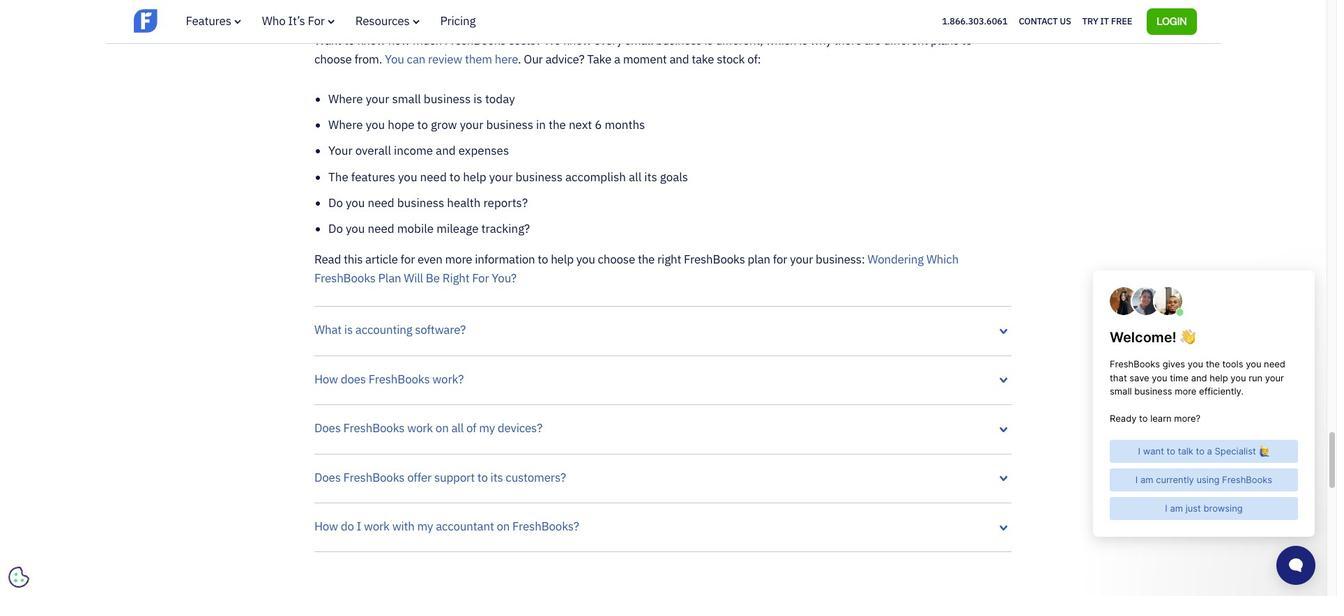 Task type: locate. For each thing, give the bounding box(es) containing it.
business
[[656, 33, 702, 48], [424, 91, 471, 106], [486, 117, 533, 132], [516, 169, 563, 185], [397, 195, 444, 211]]

1 vertical spatial in
[[536, 117, 546, 132]]

1 vertical spatial help
[[551, 252, 574, 267]]

0 vertical spatial my
[[479, 421, 495, 436]]

all
[[629, 169, 642, 185], [451, 421, 464, 436]]

for right it's
[[308, 13, 325, 29]]

stock
[[717, 52, 745, 67]]

how do i work with my accountant on freshbooks?
[[314, 519, 579, 534]]

0 horizontal spatial in
[[462, 0, 471, 16]]

need for business
[[368, 195, 394, 211]]

is right what
[[344, 322, 353, 338]]

read this article for even more information to help you choose the right freshbooks plan for your business:
[[314, 252, 865, 267]]

0 horizontal spatial my
[[417, 519, 433, 534]]

there
[[834, 33, 862, 48]]

0 vertical spatial small
[[625, 33, 653, 48]]

is up the take
[[705, 33, 713, 48]]

does for does freshbooks offer support to its customers?
[[314, 470, 341, 485]]

its left customers?
[[491, 470, 503, 485]]

us
[[1060, 15, 1071, 27]]

how does freshbooks work?
[[314, 371, 464, 387]]

0 vertical spatial for
[[308, 13, 325, 29]]

1 vertical spatial the
[[638, 252, 655, 267]]

work
[[407, 421, 433, 436], [364, 519, 390, 534]]

0 vertical spatial need
[[420, 169, 447, 185]]

1 horizontal spatial small
[[625, 33, 653, 48]]

does freshbooks work on all of my devices?
[[314, 421, 542, 436]]

does down "does" on the left bottom of the page
[[314, 421, 341, 436]]

1 vertical spatial all
[[451, 421, 464, 436]]

1 horizontal spatial information
[[475, 252, 535, 267]]

1 horizontal spatial for
[[773, 252, 787, 267]]

small up moment
[[625, 33, 653, 48]]

1 horizontal spatial for
[[472, 271, 489, 286]]

we
[[544, 33, 561, 48]]

1 how from the top
[[314, 371, 338, 387]]

is left why on the right top of the page
[[799, 33, 808, 48]]

all left goals
[[629, 169, 642, 185]]

all
[[314, 0, 328, 16]]

its left goals
[[644, 169, 657, 185]]

1 vertical spatial where
[[328, 117, 363, 132]]

1 horizontal spatial the
[[638, 252, 655, 267]]

where up your
[[328, 117, 363, 132]]

0 horizontal spatial choose
[[314, 52, 352, 67]]

you?
[[492, 271, 517, 286]]

freshbooks inside wondering which freshbooks plan will be right for you?
[[314, 271, 376, 286]]

reports?
[[483, 195, 528, 211]]

be
[[426, 271, 440, 286]]

0 vertical spatial do
[[328, 195, 343, 211]]

0 horizontal spatial the
[[549, 117, 566, 132]]

for inside wondering which freshbooks plan will be right for you?
[[472, 271, 489, 286]]

0 horizontal spatial for
[[401, 252, 415, 267]]

1 vertical spatial its
[[491, 470, 503, 485]]

try
[[1082, 15, 1098, 27]]

and
[[670, 52, 689, 67], [436, 143, 456, 158]]

2 where from the top
[[328, 117, 363, 132]]

1 vertical spatial and
[[436, 143, 456, 158]]

0 vertical spatial its
[[644, 169, 657, 185]]

of right all
[[331, 0, 341, 16]]

how left do
[[314, 519, 338, 534]]

business up reports?
[[516, 169, 563, 185]]

hope
[[388, 117, 415, 132]]

for left you?
[[472, 271, 489, 286]]

2 vertical spatial need
[[368, 221, 394, 237]]

1 do from the top
[[328, 195, 343, 211]]

2 know from the left
[[563, 33, 591, 48]]

wondering which freshbooks plan will be right for you?
[[314, 252, 959, 286]]

small up hope
[[392, 91, 421, 106]]

need down features
[[368, 195, 394, 211]]

i
[[357, 519, 361, 534]]

2 does from the top
[[314, 470, 341, 485]]

0 vertical spatial choose
[[314, 52, 352, 67]]

you for to
[[366, 117, 385, 132]]

plan
[[748, 252, 770, 267]]

0 horizontal spatial all
[[451, 421, 464, 436]]

customers?
[[506, 470, 566, 485]]

do down the
[[328, 195, 343, 211]]

even
[[418, 252, 442, 267]]

business:
[[816, 252, 865, 267]]

0 horizontal spatial small
[[392, 91, 421, 106]]

in right stays
[[462, 0, 471, 16]]

know up from.
[[357, 33, 385, 48]]

does up do
[[314, 470, 341, 485]]

how for how do i work with my accountant on freshbooks?
[[314, 519, 338, 534]]

0 vertical spatial how
[[314, 371, 338, 387]]

will
[[404, 271, 423, 286]]

moment
[[623, 52, 667, 67]]

features link
[[186, 13, 241, 29]]

work right i
[[364, 519, 390, 534]]

for
[[401, 252, 415, 267], [773, 252, 787, 267]]

1 vertical spatial for
[[472, 271, 489, 286]]

for right plan
[[773, 252, 787, 267]]

1 does from the top
[[314, 421, 341, 436]]

0 vertical spatial of
[[331, 0, 341, 16]]

devices?
[[498, 421, 542, 436]]

how for how does freshbooks work?
[[314, 371, 338, 387]]

freshbooks logo image
[[134, 7, 242, 34]]

information up you?
[[475, 252, 535, 267]]

its
[[644, 169, 657, 185], [491, 470, 503, 485]]

plans
[[931, 33, 959, 48]]

0 horizontal spatial on
[[436, 421, 449, 436]]

how
[[388, 33, 410, 48]]

small
[[625, 33, 653, 48], [392, 91, 421, 106]]

1 vertical spatial information
[[475, 252, 535, 267]]

and left the take
[[670, 52, 689, 67]]

choose down 'want'
[[314, 52, 352, 67]]

want to know how much freshbooks costs? we know every small business is different, which is why there are different plans to choose from.
[[314, 33, 972, 67]]

1 horizontal spatial of
[[466, 421, 477, 436]]

which
[[766, 33, 797, 48]]

with
[[392, 519, 415, 534]]

1 horizontal spatial and
[[670, 52, 689, 67]]

choose left the right
[[598, 252, 635, 267]]

1 horizontal spatial in
[[536, 117, 546, 132]]

need up article
[[368, 221, 394, 237]]

take
[[692, 52, 714, 67]]

take
[[587, 52, 612, 67]]

0 horizontal spatial know
[[357, 33, 385, 48]]

on up does freshbooks offer support to its customers? at the bottom
[[436, 421, 449, 436]]

0 horizontal spatial work
[[364, 519, 390, 534]]

0 vertical spatial and
[[670, 52, 689, 67]]

do up read
[[328, 221, 343, 237]]

plan
[[378, 271, 401, 286]]

1 horizontal spatial work
[[407, 421, 433, 436]]

my right with
[[417, 519, 433, 534]]

1 vertical spatial on
[[497, 519, 510, 534]]

need up do you need business health reports?
[[420, 169, 447, 185]]

your right grow
[[460, 117, 484, 132]]

1 horizontal spatial help
[[551, 252, 574, 267]]

1 vertical spatial how
[[314, 519, 338, 534]]

more
[[445, 252, 472, 267]]

you for mobile
[[346, 221, 365, 237]]

your left account.
[[474, 0, 497, 16]]

contact
[[1019, 15, 1058, 27]]

software?
[[415, 322, 466, 338]]

1 horizontal spatial all
[[629, 169, 642, 185]]

1 vertical spatial need
[[368, 195, 394, 211]]

know
[[357, 33, 385, 48], [563, 33, 591, 48]]

0 vertical spatial information
[[369, 0, 429, 16]]

help
[[463, 169, 486, 185], [551, 252, 574, 267]]

0 horizontal spatial help
[[463, 169, 486, 185]]

accountant
[[436, 519, 494, 534]]

1 horizontal spatial my
[[479, 421, 495, 436]]

freshbooks up the them
[[445, 33, 506, 48]]

freshbooks inside want to know how much freshbooks costs? we know every small business is different, which is why there are different plans to choose from.
[[445, 33, 506, 48]]

2 how from the top
[[314, 519, 338, 534]]

0 vertical spatial work
[[407, 421, 433, 436]]

freshbooks
[[445, 33, 506, 48], [684, 252, 745, 267], [314, 271, 376, 286], [369, 371, 430, 387], [343, 421, 405, 436], [343, 470, 405, 485]]

your
[[343, 0, 366, 16], [474, 0, 497, 16], [366, 91, 389, 106], [460, 117, 484, 132], [489, 169, 513, 185], [790, 252, 813, 267]]

1 vertical spatial does
[[314, 470, 341, 485]]

work?
[[433, 371, 464, 387]]

information
[[369, 0, 429, 16], [475, 252, 535, 267]]

1 where from the top
[[328, 91, 363, 106]]

are
[[864, 33, 881, 48]]

all up support on the left of the page
[[451, 421, 464, 436]]

my left the devices?
[[479, 421, 495, 436]]

the
[[328, 169, 348, 185]]

my
[[479, 421, 495, 436], [417, 519, 433, 534]]

support
[[434, 470, 475, 485]]

how left "does" on the left bottom of the page
[[314, 371, 338, 387]]

business up the take
[[656, 33, 702, 48]]

2 for from the left
[[773, 252, 787, 267]]

work up offer
[[407, 421, 433, 436]]

the features you need to help your business accomplish all its goals
[[328, 169, 688, 185]]

1 know from the left
[[357, 33, 385, 48]]

of left the devices?
[[466, 421, 477, 436]]

in left next
[[536, 117, 546, 132]]

where for where your small business is today
[[328, 91, 363, 106]]

0 horizontal spatial for
[[308, 13, 325, 29]]

contact us link
[[1019, 12, 1071, 31]]

1 vertical spatial of
[[466, 421, 477, 436]]

does freshbooks offer support to its customers?
[[314, 470, 566, 485]]

wondering
[[868, 252, 924, 267]]

do you need business health reports?
[[328, 195, 528, 211]]

in
[[462, 0, 471, 16], [536, 117, 546, 132]]

is left today
[[474, 91, 482, 106]]

0 vertical spatial where
[[328, 91, 363, 106]]

the left the right
[[638, 252, 655, 267]]

today
[[485, 91, 515, 106]]

1 horizontal spatial know
[[563, 33, 591, 48]]

where for where you hope to grow your business in the next 6 months
[[328, 117, 363, 132]]

features
[[351, 169, 395, 185]]

do
[[328, 195, 343, 211], [328, 221, 343, 237]]

do you need mobile mileage tracking?
[[328, 221, 530, 237]]

1 horizontal spatial choose
[[598, 252, 635, 267]]

1.866.303.6061 link
[[942, 15, 1008, 27]]

for up will
[[401, 252, 415, 267]]

on right accountant
[[497, 519, 510, 534]]

of
[[331, 0, 341, 16], [466, 421, 477, 436]]

1 vertical spatial choose
[[598, 252, 635, 267]]

2 do from the top
[[328, 221, 343, 237]]

wondering which freshbooks plan will be right for you? link
[[314, 252, 959, 286]]

information up how
[[369, 0, 429, 16]]

business down today
[[486, 117, 533, 132]]

you for business
[[346, 195, 365, 211]]

need for mobile
[[368, 221, 394, 237]]

1 for from the left
[[401, 252, 415, 267]]

you
[[366, 117, 385, 132], [398, 169, 417, 185], [346, 195, 365, 211], [346, 221, 365, 237], [576, 252, 595, 267]]

where down from.
[[328, 91, 363, 106]]

1 horizontal spatial on
[[497, 519, 510, 534]]

0 vertical spatial all
[[629, 169, 642, 185]]

1 vertical spatial do
[[328, 221, 343, 237]]

freshbooks down this
[[314, 271, 376, 286]]

0 vertical spatial does
[[314, 421, 341, 436]]

know up you can review them here . our advice? take a moment and take stock of:
[[563, 33, 591, 48]]

and down grow
[[436, 143, 456, 158]]

the left next
[[549, 117, 566, 132]]



Task type: describe. For each thing, give the bounding box(es) containing it.
who it's for
[[262, 13, 325, 29]]

your left business:
[[790, 252, 813, 267]]

advice?
[[546, 52, 585, 67]]

accomplish
[[565, 169, 626, 185]]

does
[[341, 371, 366, 387]]

which
[[927, 252, 959, 267]]

0 vertical spatial in
[[462, 0, 471, 16]]

who it's for link
[[262, 13, 334, 29]]

it
[[1100, 15, 1109, 27]]

pricing
[[440, 13, 476, 29]]

your
[[328, 143, 353, 158]]

health
[[447, 195, 481, 211]]

cookie preferences image
[[8, 567, 29, 588]]

try it free link
[[1082, 12, 1132, 31]]

0 horizontal spatial information
[[369, 0, 429, 16]]

1 vertical spatial my
[[417, 519, 433, 534]]

read
[[314, 252, 341, 267]]

of:
[[748, 52, 761, 67]]

all of your information stays in your account.
[[314, 0, 544, 16]]

article
[[365, 252, 398, 267]]

it's
[[288, 13, 305, 29]]

contact us
[[1019, 15, 1071, 27]]

0 horizontal spatial its
[[491, 470, 503, 485]]

much
[[413, 33, 442, 48]]

0 vertical spatial the
[[549, 117, 566, 132]]

offer
[[407, 470, 432, 485]]

your up reports?
[[489, 169, 513, 185]]

want
[[314, 33, 342, 48]]

who
[[262, 13, 286, 29]]

tracking?
[[481, 221, 530, 237]]

months
[[605, 117, 645, 132]]

next
[[569, 117, 592, 132]]

6
[[595, 117, 602, 132]]

choose inside want to know how much freshbooks costs? we know every small business is different, which is why there are different plans to choose from.
[[314, 52, 352, 67]]

your right all
[[343, 0, 366, 16]]

stays
[[432, 0, 459, 16]]

small inside want to know how much freshbooks costs? we know every small business is different, which is why there are different plans to choose from.
[[625, 33, 653, 48]]

login
[[1157, 14, 1187, 27]]

mobile
[[397, 221, 434, 237]]

grow
[[431, 117, 457, 132]]

business inside want to know how much freshbooks costs? we know every small business is different, which is why there are different plans to choose from.
[[656, 33, 702, 48]]

free
[[1111, 15, 1132, 27]]

freshbooks down how does freshbooks work?
[[343, 421, 405, 436]]

resources link
[[355, 13, 419, 29]]

review
[[428, 52, 462, 67]]

freshbooks left plan
[[684, 252, 745, 267]]

pricing link
[[440, 13, 476, 29]]

overall
[[355, 143, 391, 158]]

your overall income and expenses
[[328, 143, 509, 158]]

1 vertical spatial small
[[392, 91, 421, 106]]

you can review them here link
[[382, 52, 518, 67]]

login link
[[1147, 8, 1197, 35]]

freshbooks left offer
[[343, 470, 405, 485]]

does for does freshbooks work on all of my devices?
[[314, 421, 341, 436]]

freshbooks right "does" on the left bottom of the page
[[369, 371, 430, 387]]

you
[[385, 52, 404, 67]]

0 vertical spatial on
[[436, 421, 449, 436]]

do
[[341, 519, 354, 534]]

business up mobile
[[397, 195, 444, 211]]

account.
[[499, 0, 544, 16]]

what
[[314, 322, 342, 338]]

goals
[[660, 169, 688, 185]]

where your small business is today
[[328, 91, 515, 106]]

costs?
[[508, 33, 541, 48]]

0 vertical spatial help
[[463, 169, 486, 185]]

right
[[443, 271, 470, 286]]

accounting
[[355, 322, 412, 338]]

different
[[884, 33, 928, 48]]

1 horizontal spatial its
[[644, 169, 657, 185]]

why
[[810, 33, 832, 48]]

them
[[465, 52, 492, 67]]

cookie consent banner dialog
[[10, 425, 220, 586]]

.
[[518, 52, 521, 67]]

mileage
[[437, 221, 479, 237]]

try it free
[[1082, 15, 1132, 27]]

freshbooks?
[[512, 519, 579, 534]]

do for do you need business health reports?
[[328, 195, 343, 211]]

where you hope to grow your business in the next 6 months
[[328, 117, 645, 132]]

1.866.303.6061
[[942, 15, 1008, 27]]

expenses
[[459, 143, 509, 158]]

every
[[594, 33, 622, 48]]

business up grow
[[424, 91, 471, 106]]

0 horizontal spatial and
[[436, 143, 456, 158]]

can
[[407, 52, 425, 67]]

your up hope
[[366, 91, 389, 106]]

right
[[658, 252, 681, 267]]

different,
[[716, 33, 763, 48]]

resources
[[355, 13, 410, 29]]

0 horizontal spatial of
[[331, 0, 341, 16]]

a
[[614, 52, 620, 67]]

do for do you need mobile mileage tracking?
[[328, 221, 343, 237]]

what is accounting software?
[[314, 322, 466, 338]]

here
[[495, 52, 518, 67]]

income
[[394, 143, 433, 158]]

1 vertical spatial work
[[364, 519, 390, 534]]

features
[[186, 13, 231, 29]]



Task type: vqa. For each thing, say whether or not it's contained in the screenshot.
the even
yes



